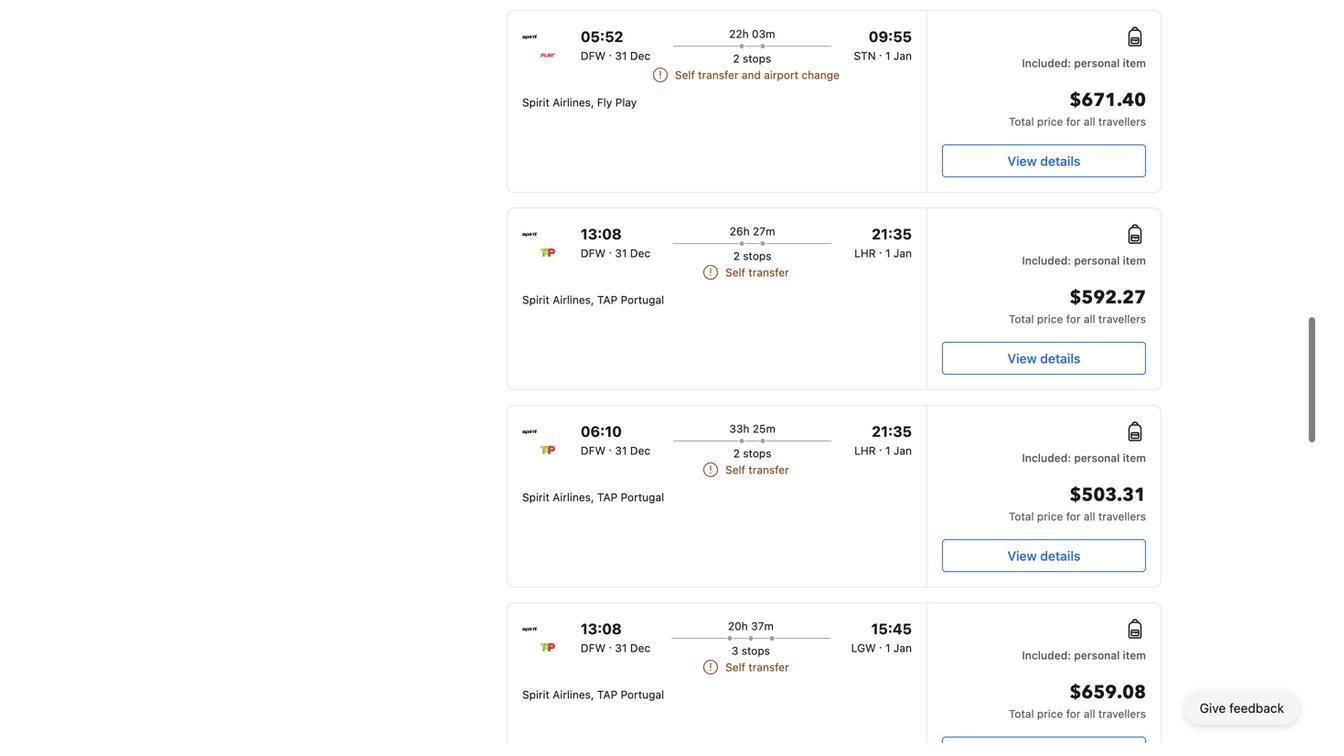 Task type: vqa. For each thing, say whether or not it's contained in the screenshot.


Task type: locate. For each thing, give the bounding box(es) containing it.
3 1 from the top
[[886, 445, 891, 457]]

4 all from the top
[[1084, 708, 1096, 721]]

$503.31
[[1070, 483, 1146, 508]]

item up $503.31
[[1123, 452, 1146, 465]]

2 vertical spatial 2 stops
[[733, 447, 772, 460]]

2 vertical spatial details
[[1041, 549, 1081, 564]]

2 down 26h
[[733, 250, 740, 263]]

spirit airlines , tap portugal for $503.31
[[522, 491, 664, 504]]

travellers down $671.40
[[1099, 115, 1146, 128]]

included: personal item up $592.27
[[1022, 254, 1146, 267]]

1 vertical spatial view
[[1008, 351, 1037, 366]]

self for $671.40
[[675, 69, 695, 81]]

transfer down 25m
[[749, 464, 789, 477]]

$592.27
[[1070, 285, 1146, 311]]

for
[[1067, 115, 1081, 128], [1067, 313, 1081, 326], [1067, 511, 1081, 523], [1067, 708, 1081, 721]]

total inside $659.08 total price for all travellers
[[1009, 708, 1034, 721]]

lhr
[[855, 247, 876, 260], [855, 445, 876, 457]]

1 spirit airlines , tap portugal from the top
[[522, 294, 664, 306]]

0 vertical spatial portugal
[[621, 294, 664, 306]]

1 dfw from the top
[[581, 49, 606, 62]]

3 view from the top
[[1008, 549, 1037, 564]]

dec for $503.31
[[630, 445, 651, 457]]

for inside the $592.27 total price for all travellers
[[1067, 313, 1081, 326]]

09:55
[[869, 28, 912, 45]]

item up $671.40
[[1123, 57, 1146, 70]]

0 vertical spatial view details
[[1008, 154, 1081, 169]]

view details button down $503.31 total price for all travellers
[[942, 540, 1146, 573]]

feedback
[[1230, 701, 1285, 716]]

all
[[1084, 115, 1096, 128], [1084, 313, 1096, 326], [1084, 511, 1096, 523], [1084, 708, 1096, 721]]

0 vertical spatial self transfer
[[726, 266, 789, 279]]

personal up $503.31
[[1074, 452, 1120, 465]]

self transfer
[[726, 266, 789, 279], [726, 464, 789, 477], [726, 661, 789, 674]]

, for $592.27
[[591, 294, 594, 306]]

view details button down the $592.27 total price for all travellers
[[942, 342, 1146, 375]]

3 spirit from the top
[[522, 491, 550, 504]]

all inside $503.31 total price for all travellers
[[1084, 511, 1096, 523]]

tap
[[597, 294, 618, 306], [597, 491, 618, 504], [597, 689, 618, 702]]

details down the $592.27 total price for all travellers
[[1041, 351, 1081, 366]]

1 portugal from the top
[[621, 294, 664, 306]]

portugal for $592.27
[[621, 294, 664, 306]]

2 13:08 dfw . 31 dec from the top
[[581, 621, 651, 655]]

0 vertical spatial 21:35 lhr . 1 jan
[[855, 226, 912, 260]]

for down $659.08
[[1067, 708, 1081, 721]]

15:45
[[872, 621, 912, 638]]

details down $503.31 total price for all travellers
[[1041, 549, 1081, 564]]

total inside "$671.40 total price for all travellers"
[[1009, 115, 1034, 128]]

stops for $671.40
[[743, 52, 771, 65]]

1 vertical spatial details
[[1041, 351, 1081, 366]]

included: up $503.31 total price for all travellers
[[1022, 452, 1071, 465]]

travellers for $659.08
[[1099, 708, 1146, 721]]

2 dec from the top
[[630, 247, 651, 260]]

13:08
[[581, 226, 622, 243], [581, 621, 622, 638]]

stn
[[854, 49, 876, 62]]

3 jan from the top
[[894, 445, 912, 457]]

included: for $671.40
[[1022, 57, 1071, 70]]

26h
[[730, 225, 750, 238]]

$671.40 total price for all travellers
[[1009, 88, 1146, 128]]

1 13:08 dfw . 31 dec from the top
[[581, 226, 651, 260]]

0 vertical spatial 13:08 dfw . 31 dec
[[581, 226, 651, 260]]

view down the $592.27 total price for all travellers
[[1008, 351, 1037, 366]]

2 self transfer from the top
[[726, 464, 789, 477]]

1 vertical spatial 13:08
[[581, 621, 622, 638]]

1 included: from the top
[[1022, 57, 1071, 70]]

22h 03m
[[729, 27, 775, 40]]

transfer for $671.40
[[698, 69, 739, 81]]

stops down 26h 27m
[[743, 250, 772, 263]]

price
[[1037, 115, 1063, 128], [1037, 313, 1063, 326], [1037, 511, 1063, 523], [1037, 708, 1063, 721]]

view
[[1008, 154, 1037, 169], [1008, 351, 1037, 366], [1008, 549, 1037, 564]]

2 spirit from the top
[[522, 294, 550, 306]]

2 vertical spatial view details
[[1008, 549, 1081, 564]]

3 total from the top
[[1009, 511, 1034, 523]]

31
[[615, 49, 627, 62], [615, 247, 627, 260], [615, 445, 627, 457], [615, 642, 627, 655]]

fly
[[597, 96, 612, 109]]

personal
[[1074, 57, 1120, 70], [1074, 254, 1120, 267], [1074, 452, 1120, 465], [1074, 650, 1120, 662]]

2 price from the top
[[1037, 313, 1063, 326]]

3 item from the top
[[1123, 452, 1146, 465]]

3 dfw from the top
[[581, 445, 606, 457]]

all inside "$671.40 total price for all travellers"
[[1084, 115, 1096, 128]]

2 stops
[[733, 52, 771, 65], [733, 250, 772, 263], [733, 447, 772, 460]]

dfw for $503.31
[[581, 445, 606, 457]]

travellers down $503.31
[[1099, 511, 1146, 523]]

stops right 3
[[742, 645, 770, 658]]

21:35
[[872, 226, 912, 243], [872, 423, 912, 441]]

4 1 from the top
[[886, 642, 891, 655]]

self left and
[[675, 69, 695, 81]]

3 2 from the top
[[733, 447, 740, 460]]

for inside $503.31 total price for all travellers
[[1067, 511, 1081, 523]]

2 vertical spatial spirit airlines , tap portugal
[[522, 689, 664, 702]]

transfer down 27m
[[749, 266, 789, 279]]

33h 25m
[[729, 423, 776, 436]]

view for $592.27
[[1008, 351, 1037, 366]]

give
[[1200, 701, 1226, 716]]

1 item from the top
[[1123, 57, 1146, 70]]

1 price from the top
[[1037, 115, 1063, 128]]

3 , from the top
[[591, 491, 594, 504]]

included: up the $592.27 total price for all travellers
[[1022, 254, 1071, 267]]

item up $592.27
[[1123, 254, 1146, 267]]

all inside $659.08 total price for all travellers
[[1084, 708, 1096, 721]]

3 2 stops from the top
[[733, 447, 772, 460]]

travellers
[[1099, 115, 1146, 128], [1099, 313, 1146, 326], [1099, 511, 1146, 523], [1099, 708, 1146, 721]]

2 21:35 lhr . 1 jan from the top
[[855, 423, 912, 457]]

2 vertical spatial self transfer
[[726, 661, 789, 674]]

2 down 22h
[[733, 52, 740, 65]]

1 2 from the top
[[733, 52, 740, 65]]

3 view details from the top
[[1008, 549, 1081, 564]]

1 1 from the top
[[886, 49, 891, 62]]

for down $671.40
[[1067, 115, 1081, 128]]

self
[[675, 69, 695, 81], [726, 266, 746, 279], [726, 464, 746, 477], [726, 661, 746, 674]]

1 self transfer from the top
[[726, 266, 789, 279]]

3 spirit airlines , tap portugal from the top
[[522, 689, 664, 702]]

transfer left and
[[698, 69, 739, 81]]

1
[[886, 49, 891, 62], [886, 247, 891, 260], [886, 445, 891, 457], [886, 642, 891, 655]]

2 view from the top
[[1008, 351, 1037, 366]]

4 for from the top
[[1067, 708, 1081, 721]]

0 vertical spatial spirit airlines , tap portugal
[[522, 294, 664, 306]]

2 stops for $503.31
[[733, 447, 772, 460]]

item up $659.08
[[1123, 650, 1146, 662]]

3 personal from the top
[[1074, 452, 1120, 465]]

3 airlines from the top
[[553, 491, 591, 504]]

06:10 dfw . 31 dec
[[581, 423, 651, 457]]

included: personal item up $503.31
[[1022, 452, 1146, 465]]

spirit airlines , tap portugal
[[522, 294, 664, 306], [522, 491, 664, 504], [522, 689, 664, 702]]

0 vertical spatial view details button
[[942, 145, 1146, 177]]

31 inside 05:52 dfw . 31 dec
[[615, 49, 627, 62]]

1 vertical spatial 2
[[733, 250, 740, 263]]

details
[[1041, 154, 1081, 169], [1041, 351, 1081, 366], [1041, 549, 1081, 564]]

total for $659.08
[[1009, 708, 1034, 721]]

0 vertical spatial view
[[1008, 154, 1037, 169]]

$503.31 total price for all travellers
[[1009, 483, 1146, 523]]

1 for from the top
[[1067, 115, 1081, 128]]

view details down $503.31 total price for all travellers
[[1008, 549, 1081, 564]]

price inside the $592.27 total price for all travellers
[[1037, 313, 1063, 326]]

2 spirit airlines , tap portugal from the top
[[522, 491, 664, 504]]

total
[[1009, 115, 1034, 128], [1009, 313, 1034, 326], [1009, 511, 1034, 523], [1009, 708, 1034, 721]]

give feedback
[[1200, 701, 1285, 716]]

all down $592.27
[[1084, 313, 1096, 326]]

1 vertical spatial view details
[[1008, 351, 1081, 366]]

all for $671.40
[[1084, 115, 1096, 128]]

dec for $592.27
[[630, 247, 651, 260]]

self transfer down "33h 25m"
[[726, 464, 789, 477]]

tap for $592.27
[[597, 294, 618, 306]]

jan inside 09:55 stn . 1 jan
[[894, 49, 912, 62]]

included: up $659.08 total price for all travellers at the right
[[1022, 650, 1071, 662]]

4 total from the top
[[1009, 708, 1034, 721]]

item
[[1123, 57, 1146, 70], [1123, 254, 1146, 267], [1123, 452, 1146, 465], [1123, 650, 1146, 662]]

1 vertical spatial tap
[[597, 491, 618, 504]]

travellers inside "$671.40 total price for all travellers"
[[1099, 115, 1146, 128]]

view details
[[1008, 154, 1081, 169], [1008, 351, 1081, 366], [1008, 549, 1081, 564]]

,
[[591, 96, 594, 109], [591, 294, 594, 306], [591, 491, 594, 504], [591, 689, 594, 702]]

21:35 lhr . 1 jan for $592.27
[[855, 226, 912, 260]]

transfer down 3 stops
[[749, 661, 789, 674]]

lgw
[[851, 642, 876, 655]]

3 travellers from the top
[[1099, 511, 1146, 523]]

spirit airlines , tap portugal for $592.27
[[522, 294, 664, 306]]

view details down "$671.40 total price for all travellers"
[[1008, 154, 1081, 169]]

2 included: from the top
[[1022, 254, 1071, 267]]

2 21:35 from the top
[[872, 423, 912, 441]]

1 included: personal item from the top
[[1022, 57, 1146, 70]]

all down $503.31
[[1084, 511, 1096, 523]]

total inside $503.31 total price for all travellers
[[1009, 511, 1034, 523]]

price inside "$671.40 total price for all travellers"
[[1037, 115, 1063, 128]]

included: personal item for $671.40
[[1022, 57, 1146, 70]]

1 total from the top
[[1009, 115, 1034, 128]]

price inside $503.31 total price for all travellers
[[1037, 511, 1063, 523]]

4 price from the top
[[1037, 708, 1063, 721]]

2 vertical spatial view
[[1008, 549, 1037, 564]]

2 jan from the top
[[894, 247, 912, 260]]

4 dec from the top
[[630, 642, 651, 655]]

3 details from the top
[[1041, 549, 1081, 564]]

details down "$671.40 total price for all travellers"
[[1041, 154, 1081, 169]]

2 stops for $671.40
[[733, 52, 771, 65]]

21:35 lhr . 1 jan
[[855, 226, 912, 260], [855, 423, 912, 457]]

2 stops up and
[[733, 52, 771, 65]]

. inside 05:52 dfw . 31 dec
[[609, 46, 612, 59]]

2 total from the top
[[1009, 313, 1034, 326]]

2 dfw from the top
[[581, 247, 606, 260]]

view details button for $671.40
[[942, 145, 1146, 177]]

1 vertical spatial 2 stops
[[733, 250, 772, 263]]

1 personal from the top
[[1074, 57, 1120, 70]]

2 13:08 from the top
[[581, 621, 622, 638]]

4 travellers from the top
[[1099, 708, 1146, 721]]

3 dec from the top
[[630, 445, 651, 457]]

0 vertical spatial details
[[1041, 154, 1081, 169]]

1 view details button from the top
[[942, 145, 1146, 177]]

1 21:35 lhr . 1 jan from the top
[[855, 226, 912, 260]]

2 for from the top
[[1067, 313, 1081, 326]]

3 included: from the top
[[1022, 452, 1071, 465]]

stops for $503.31
[[743, 447, 772, 460]]

1 dec from the top
[[630, 49, 651, 62]]

2 vertical spatial 2
[[733, 447, 740, 460]]

1 vertical spatial 21:35 lhr . 1 jan
[[855, 423, 912, 457]]

, for $503.31
[[591, 491, 594, 504]]

total inside the $592.27 total price for all travellers
[[1009, 313, 1034, 326]]

dec for $671.40
[[630, 49, 651, 62]]

personal up $592.27
[[1074, 254, 1120, 267]]

2 2 from the top
[[733, 250, 740, 263]]

personal for $592.27
[[1074, 254, 1120, 267]]

2 2 stops from the top
[[733, 250, 772, 263]]

1 31 from the top
[[615, 49, 627, 62]]

4 personal from the top
[[1074, 650, 1120, 662]]

for down $503.31
[[1067, 511, 1081, 523]]

dfw inside 06:10 dfw . 31 dec
[[581, 445, 606, 457]]

2 stops down "33h 25m"
[[733, 447, 772, 460]]

2
[[733, 52, 740, 65], [733, 250, 740, 263], [733, 447, 740, 460]]

2 lhr from the top
[[855, 445, 876, 457]]

transfer
[[698, 69, 739, 81], [749, 266, 789, 279], [749, 464, 789, 477], [749, 661, 789, 674]]

1 vertical spatial 21:35
[[872, 423, 912, 441]]

price inside $659.08 total price for all travellers
[[1037, 708, 1063, 721]]

4 dfw from the top
[[581, 642, 606, 655]]

1 vertical spatial spirit airlines , tap portugal
[[522, 491, 664, 504]]

travellers inside $659.08 total price for all travellers
[[1099, 708, 1146, 721]]

dfw for $671.40
[[581, 49, 606, 62]]

1 vertical spatial self transfer
[[726, 464, 789, 477]]

jan
[[894, 49, 912, 62], [894, 247, 912, 260], [894, 445, 912, 457], [894, 642, 912, 655]]

self transfer down 3 stops
[[726, 661, 789, 674]]

3 self transfer from the top
[[726, 661, 789, 674]]

21:35 for $592.27
[[872, 226, 912, 243]]

1 travellers from the top
[[1099, 115, 1146, 128]]

0 vertical spatial lhr
[[855, 247, 876, 260]]

total for $503.31
[[1009, 511, 1034, 523]]

all for $592.27
[[1084, 313, 1096, 326]]

included: for $592.27
[[1022, 254, 1071, 267]]

05:52 dfw . 31 dec
[[581, 28, 651, 62]]

airlines for $592.27
[[553, 294, 591, 306]]

self transfer for $592.27
[[726, 266, 789, 279]]

2 view details button from the top
[[942, 342, 1146, 375]]

dec
[[630, 49, 651, 62], [630, 247, 651, 260], [630, 445, 651, 457], [630, 642, 651, 655]]

1 vertical spatial portugal
[[621, 491, 664, 504]]

stops up self transfer and airport change
[[743, 52, 771, 65]]

dfw
[[581, 49, 606, 62], [581, 247, 606, 260], [581, 445, 606, 457], [581, 642, 606, 655]]

2 view details from the top
[[1008, 351, 1081, 366]]

1 13:08 from the top
[[581, 226, 622, 243]]

2 tap from the top
[[597, 491, 618, 504]]

2 airlines from the top
[[553, 294, 591, 306]]

personal up $671.40
[[1074, 57, 1120, 70]]

2 vertical spatial tap
[[597, 689, 618, 702]]

13:08 for 21:35
[[581, 226, 622, 243]]

1 vertical spatial 13:08 dfw . 31 dec
[[581, 621, 651, 655]]

2 for $592.27
[[733, 250, 740, 263]]

0 vertical spatial 2 stops
[[733, 52, 771, 65]]

view down $503.31 total price for all travellers
[[1008, 549, 1037, 564]]

change
[[802, 69, 840, 81]]

3 all from the top
[[1084, 511, 1096, 523]]

self for $592.27
[[726, 266, 746, 279]]

3 for from the top
[[1067, 511, 1081, 523]]

2 31 from the top
[[615, 247, 627, 260]]

view details for $503.31
[[1008, 549, 1081, 564]]

included: personal item up $659.08
[[1022, 650, 1146, 662]]

1 21:35 from the top
[[872, 226, 912, 243]]

0 vertical spatial tap
[[597, 294, 618, 306]]

tap for $503.31
[[597, 491, 618, 504]]

0 vertical spatial 2
[[733, 52, 740, 65]]

jan for $671.40
[[894, 49, 912, 62]]

airlines for $671.40
[[553, 96, 591, 109]]

$671.40
[[1070, 88, 1146, 113]]

06:10
[[581, 423, 622, 441]]

lhr for $592.27
[[855, 247, 876, 260]]

1 , from the top
[[591, 96, 594, 109]]

21:35 for $503.31
[[872, 423, 912, 441]]

travellers down $592.27
[[1099, 313, 1146, 326]]

all down $671.40
[[1084, 115, 1096, 128]]

included: up "$671.40 total price for all travellers"
[[1022, 57, 1071, 70]]

1 details from the top
[[1041, 154, 1081, 169]]

view details button down "$671.40 total price for all travellers"
[[942, 145, 1146, 177]]

$592.27 total price for all travellers
[[1009, 285, 1146, 326]]

stops
[[743, 52, 771, 65], [743, 250, 772, 263], [743, 447, 772, 460], [742, 645, 770, 658]]

dfw inside 05:52 dfw . 31 dec
[[581, 49, 606, 62]]

included: personal item up $671.40
[[1022, 57, 1146, 70]]

2 vertical spatial view details button
[[942, 540, 1146, 573]]

1 jan from the top
[[894, 49, 912, 62]]

included: personal item
[[1022, 57, 1146, 70], [1022, 254, 1146, 267], [1022, 452, 1146, 465], [1022, 650, 1146, 662]]

0 vertical spatial 21:35
[[872, 226, 912, 243]]

spirit
[[522, 96, 550, 109], [522, 294, 550, 306], [522, 491, 550, 504], [522, 689, 550, 702]]

1 view details from the top
[[1008, 154, 1081, 169]]

view details for $671.40
[[1008, 154, 1081, 169]]

1 all from the top
[[1084, 115, 1096, 128]]

dec inside 05:52 dfw . 31 dec
[[630, 49, 651, 62]]

2 vertical spatial portugal
[[621, 689, 664, 702]]

2 travellers from the top
[[1099, 313, 1146, 326]]

$659.08
[[1070, 681, 1146, 706]]

for inside $659.08 total price for all travellers
[[1067, 708, 1081, 721]]

1 vertical spatial lhr
[[855, 445, 876, 457]]

1 2 stops from the top
[[733, 52, 771, 65]]

self transfer down 26h 27m
[[726, 266, 789, 279]]

stops down "33h 25m"
[[743, 447, 772, 460]]

travellers down $659.08
[[1099, 708, 1146, 721]]

travellers inside the $592.27 total price for all travellers
[[1099, 313, 1146, 326]]

airlines
[[553, 96, 591, 109], [553, 294, 591, 306], [553, 491, 591, 504], [553, 689, 591, 702]]

4 item from the top
[[1123, 650, 1146, 662]]

all inside the $592.27 total price for all travellers
[[1084, 313, 1096, 326]]

09:55 stn . 1 jan
[[854, 28, 912, 62]]

2 included: personal item from the top
[[1022, 254, 1146, 267]]

portugal
[[621, 294, 664, 306], [621, 491, 664, 504], [621, 689, 664, 702]]

2 portugal from the top
[[621, 491, 664, 504]]

total for $671.40
[[1009, 115, 1034, 128]]

1 tap from the top
[[597, 294, 618, 306]]

2 personal from the top
[[1074, 254, 1120, 267]]

1 vertical spatial view details button
[[942, 342, 1146, 375]]

view down "$671.40 total price for all travellers"
[[1008, 154, 1037, 169]]

2 all from the top
[[1084, 313, 1096, 326]]

self down 26h
[[726, 266, 746, 279]]

1 airlines from the top
[[553, 96, 591, 109]]

spirit for $503.31
[[522, 491, 550, 504]]

price for $671.40
[[1037, 115, 1063, 128]]

1 lhr from the top
[[855, 247, 876, 260]]

15:45 lgw . 1 jan
[[851, 621, 912, 655]]

1 for $592.27
[[886, 247, 891, 260]]

. inside "15:45 lgw . 1 jan"
[[879, 639, 883, 651]]

.
[[609, 46, 612, 59], [879, 46, 883, 59], [609, 243, 612, 256], [879, 243, 883, 256], [609, 441, 612, 454], [879, 441, 883, 454], [609, 639, 612, 651], [879, 639, 883, 651]]

transfer for $592.27
[[749, 266, 789, 279]]

31 for $503.31
[[615, 445, 627, 457]]

for inside "$671.40 total price for all travellers"
[[1067, 115, 1081, 128]]

4 jan from the top
[[894, 642, 912, 655]]

20h
[[728, 620, 748, 633]]

self down 33h
[[726, 464, 746, 477]]

for down $592.27
[[1067, 313, 1081, 326]]

31 inside 06:10 dfw . 31 dec
[[615, 445, 627, 457]]

3 31 from the top
[[615, 445, 627, 457]]

1 spirit from the top
[[522, 96, 550, 109]]

included:
[[1022, 57, 1071, 70], [1022, 254, 1071, 267], [1022, 452, 1071, 465], [1022, 650, 1071, 662]]

personal up $659.08
[[1074, 650, 1120, 662]]

dec inside 06:10 dfw . 31 dec
[[630, 445, 651, 457]]

spirit for $592.27
[[522, 294, 550, 306]]

2 down 33h
[[733, 447, 740, 460]]

view details button
[[942, 145, 1146, 177], [942, 342, 1146, 375], [942, 540, 1146, 573]]

all down $659.08
[[1084, 708, 1096, 721]]

3 view details button from the top
[[942, 540, 1146, 573]]

13:08 dfw . 31 dec
[[581, 226, 651, 260], [581, 621, 651, 655]]

travellers for $592.27
[[1099, 313, 1146, 326]]

2 1 from the top
[[886, 247, 891, 260]]

0 vertical spatial 13:08
[[581, 226, 622, 243]]

4 included: from the top
[[1022, 650, 1071, 662]]

4 , from the top
[[591, 689, 594, 702]]

1 for $503.31
[[886, 445, 891, 457]]

31 for $592.27
[[615, 247, 627, 260]]

view details down the $592.27 total price for all travellers
[[1008, 351, 1081, 366]]

travellers inside $503.31 total price for all travellers
[[1099, 511, 1146, 523]]

33h
[[729, 423, 750, 436]]

2 stops down 26h 27m
[[733, 250, 772, 263]]

26h 27m
[[730, 225, 775, 238]]

1 inside 09:55 stn . 1 jan
[[886, 49, 891, 62]]

self for $503.31
[[726, 464, 746, 477]]

2 details from the top
[[1041, 351, 1081, 366]]



Task type: describe. For each thing, give the bounding box(es) containing it.
price for $503.31
[[1037, 511, 1063, 523]]

20h 37m
[[728, 620, 774, 633]]

spirit for $671.40
[[522, 96, 550, 109]]

3 tap from the top
[[597, 689, 618, 702]]

item for $592.27
[[1123, 254, 1146, 267]]

31 for $671.40
[[615, 49, 627, 62]]

jan for $592.27
[[894, 247, 912, 260]]

view details button for $503.31
[[942, 540, 1146, 573]]

play
[[615, 96, 637, 109]]

spirit airlines , fly play
[[522, 96, 637, 109]]

25m
[[753, 423, 776, 436]]

, for $671.40
[[591, 96, 594, 109]]

37m
[[751, 620, 774, 633]]

view for $671.40
[[1008, 154, 1037, 169]]

1 inside "15:45 lgw . 1 jan"
[[886, 642, 891, 655]]

22h
[[729, 27, 749, 40]]

dfw for $592.27
[[581, 247, 606, 260]]

details for $671.40
[[1041, 154, 1081, 169]]

total for $592.27
[[1009, 313, 1034, 326]]

price for $659.08
[[1037, 708, 1063, 721]]

details for $503.31
[[1041, 549, 1081, 564]]

self down 3
[[726, 661, 746, 674]]

included: personal item for $592.27
[[1022, 254, 1146, 267]]

jan inside "15:45 lgw . 1 jan"
[[894, 642, 912, 655]]

for for $503.31
[[1067, 511, 1081, 523]]

05:52
[[581, 28, 624, 45]]

personal for $671.40
[[1074, 57, 1120, 70]]

airlines for $503.31
[[553, 491, 591, 504]]

self transfer and airport change
[[675, 69, 840, 81]]

4 airlines from the top
[[553, 689, 591, 702]]

for for $659.08
[[1067, 708, 1081, 721]]

stops for $592.27
[[743, 250, 772, 263]]

13:08 dfw . 31 dec for 15:45
[[581, 621, 651, 655]]

4 spirit from the top
[[522, 689, 550, 702]]

self transfer for $503.31
[[726, 464, 789, 477]]

13:08 dfw . 31 dec for 21:35
[[581, 226, 651, 260]]

3
[[732, 645, 739, 658]]

portugal for $503.31
[[621, 491, 664, 504]]

view details for $592.27
[[1008, 351, 1081, 366]]

3 stops
[[732, 645, 770, 658]]

travellers for $503.31
[[1099, 511, 1146, 523]]

included: personal item for $503.31
[[1022, 452, 1146, 465]]

transfer for $503.31
[[749, 464, 789, 477]]

2 for $503.31
[[733, 447, 740, 460]]

1 for $671.40
[[886, 49, 891, 62]]

27m
[[753, 225, 775, 238]]

4 31 from the top
[[615, 642, 627, 655]]

view details button for $592.27
[[942, 342, 1146, 375]]

personal for $503.31
[[1074, 452, 1120, 465]]

and
[[742, 69, 761, 81]]

give feedback button
[[1185, 693, 1299, 726]]

item for $671.40
[[1123, 57, 1146, 70]]

$659.08 total price for all travellers
[[1009, 681, 1146, 721]]

lhr for $503.31
[[855, 445, 876, 457]]

2 for $671.40
[[733, 52, 740, 65]]

13:08 for 15:45
[[581, 621, 622, 638]]

2 stops for $592.27
[[733, 250, 772, 263]]

travellers for $671.40
[[1099, 115, 1146, 128]]

all for $503.31
[[1084, 511, 1096, 523]]

view for $503.31
[[1008, 549, 1037, 564]]

details for $592.27
[[1041, 351, 1081, 366]]

21:35 lhr . 1 jan for $503.31
[[855, 423, 912, 457]]

03m
[[752, 27, 775, 40]]

included: for $503.31
[[1022, 452, 1071, 465]]

. inside 06:10 dfw . 31 dec
[[609, 441, 612, 454]]

for for $592.27
[[1067, 313, 1081, 326]]

item for $503.31
[[1123, 452, 1146, 465]]

airport
[[764, 69, 799, 81]]

all for $659.08
[[1084, 708, 1096, 721]]

4 included: personal item from the top
[[1022, 650, 1146, 662]]

3 portugal from the top
[[621, 689, 664, 702]]

price for $592.27
[[1037, 313, 1063, 326]]

for for $671.40
[[1067, 115, 1081, 128]]

jan for $503.31
[[894, 445, 912, 457]]

. inside 09:55 stn . 1 jan
[[879, 46, 883, 59]]



